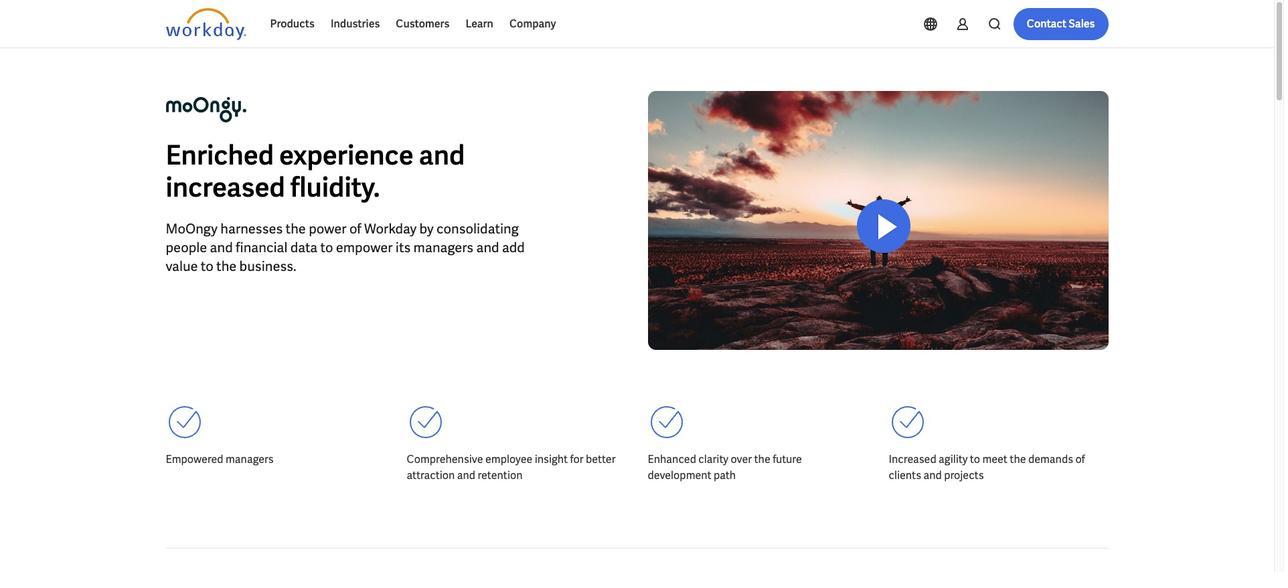 Task type: describe. For each thing, give the bounding box(es) containing it.
products button
[[262, 8, 323, 40]]

of inside increased agility to meet the demands of clients and projects
[[1076, 453, 1086, 467]]

empower
[[336, 239, 393, 257]]

contact sales link
[[1014, 8, 1109, 40]]

retention
[[478, 469, 523, 483]]

clarity
[[699, 453, 729, 467]]

meet
[[983, 453, 1008, 467]]

0 vertical spatial to
[[320, 239, 333, 257]]

and inside enriched experience and increased fluidity.
[[419, 138, 465, 173]]

comprehensive employee insight for better attraction and retention
[[407, 453, 616, 483]]

moongy harnesses the power of workday by consolidating people and financial data to empower its managers and add value to the business.
[[166, 220, 525, 275]]

0 horizontal spatial to
[[201, 258, 214, 275]]

add
[[502, 239, 525, 257]]

learn button
[[458, 8, 502, 40]]

its
[[396, 239, 411, 257]]

future
[[773, 453, 802, 467]]

financial
[[236, 239, 288, 257]]

empowered
[[166, 453, 223, 467]]

consolidating
[[437, 220, 519, 238]]

enhanced clarity over the future development path
[[648, 453, 802, 483]]

contact
[[1027, 17, 1067, 31]]

sales
[[1069, 17, 1095, 31]]

the up data
[[286, 220, 306, 238]]

attraction
[[407, 469, 455, 483]]

agility
[[939, 453, 968, 467]]

enhanced
[[648, 453, 696, 467]]

demands
[[1029, 453, 1074, 467]]

of inside "moongy harnesses the power of workday by consolidating people and financial data to empower its managers and add value to the business."
[[350, 220, 362, 238]]

power
[[309, 220, 347, 238]]

business.
[[239, 258, 296, 275]]

go to the homepage image
[[166, 8, 246, 40]]

people
[[166, 239, 207, 257]]

industries button
[[323, 8, 388, 40]]

employee
[[486, 453, 533, 467]]

harnesses
[[221, 220, 283, 238]]

increased
[[889, 453, 937, 467]]

projects
[[944, 469, 984, 483]]

enriched
[[166, 138, 274, 173]]

industries
[[331, 17, 380, 31]]



Task type: locate. For each thing, give the bounding box(es) containing it.
the right meet
[[1010, 453, 1026, 467]]

the inside "enhanced clarity over the future development path"
[[754, 453, 771, 467]]

path
[[714, 469, 736, 483]]

0 horizontal spatial of
[[350, 220, 362, 238]]

clients
[[889, 469, 922, 483]]

the
[[286, 220, 306, 238], [216, 258, 237, 275], [754, 453, 771, 467], [1010, 453, 1026, 467]]

of
[[350, 220, 362, 238], [1076, 453, 1086, 467]]

2 vertical spatial to
[[970, 453, 981, 467]]

data
[[290, 239, 318, 257]]

comprehensive
[[407, 453, 483, 467]]

company button
[[502, 8, 564, 40]]

moongy image
[[166, 91, 246, 129]]

1 vertical spatial managers
[[226, 453, 274, 467]]

insight
[[535, 453, 568, 467]]

workday
[[364, 220, 417, 238]]

and inside increased agility to meet the demands of clients and projects
[[924, 469, 942, 483]]

increased agility to meet the demands of clients and projects
[[889, 453, 1086, 483]]

empowered managers
[[166, 453, 274, 467]]

to down power in the top left of the page
[[320, 239, 333, 257]]

over
[[731, 453, 752, 467]]

customers
[[396, 17, 450, 31]]

of up 'empower' on the left of page
[[350, 220, 362, 238]]

value
[[166, 258, 198, 275]]

fluidity.
[[290, 170, 380, 205]]

learn
[[466, 17, 494, 31]]

better
[[586, 453, 616, 467]]

of right demands
[[1076, 453, 1086, 467]]

and inside comprehensive employee insight for better attraction and retention
[[457, 469, 476, 483]]

to inside increased agility to meet the demands of clients and projects
[[970, 453, 981, 467]]

the right over at right bottom
[[754, 453, 771, 467]]

1 horizontal spatial to
[[320, 239, 333, 257]]

customers button
[[388, 8, 458, 40]]

managers inside "moongy harnesses the power of workday by consolidating people and financial data to empower its managers and add value to the business."
[[414, 239, 474, 257]]

managers down by
[[414, 239, 474, 257]]

1 vertical spatial to
[[201, 258, 214, 275]]

0 vertical spatial managers
[[414, 239, 474, 257]]

development
[[648, 469, 712, 483]]

0 vertical spatial of
[[350, 220, 362, 238]]

contact sales
[[1027, 17, 1095, 31]]

the inside increased agility to meet the demands of clients and projects
[[1010, 453, 1026, 467]]

to up "projects"
[[970, 453, 981, 467]]

experience
[[279, 138, 414, 173]]

enriched experience and increased fluidity.
[[166, 138, 465, 205]]

to right value
[[201, 258, 214, 275]]

1 vertical spatial of
[[1076, 453, 1086, 467]]

for
[[570, 453, 584, 467]]

company
[[510, 17, 556, 31]]

by
[[420, 220, 434, 238]]

managers right empowered
[[226, 453, 274, 467]]

increased
[[166, 170, 285, 205]]

0 horizontal spatial managers
[[226, 453, 274, 467]]

and
[[419, 138, 465, 173], [210, 239, 233, 257], [476, 239, 499, 257], [457, 469, 476, 483], [924, 469, 942, 483]]

1 horizontal spatial managers
[[414, 239, 474, 257]]

1 horizontal spatial of
[[1076, 453, 1086, 467]]

products
[[270, 17, 315, 31]]

managers
[[414, 239, 474, 257], [226, 453, 274, 467]]

to
[[320, 239, 333, 257], [201, 258, 214, 275], [970, 453, 981, 467]]

moongy
[[166, 220, 218, 238]]

the down financial
[[216, 258, 237, 275]]

2 horizontal spatial to
[[970, 453, 981, 467]]



Task type: vqa. For each thing, say whether or not it's contained in the screenshot.
Desktop view of financial management operational analysis dashboard showing operating expenses by cost center and mobile view of human capital management home screen showing suggested tasks and announcements. Image
no



